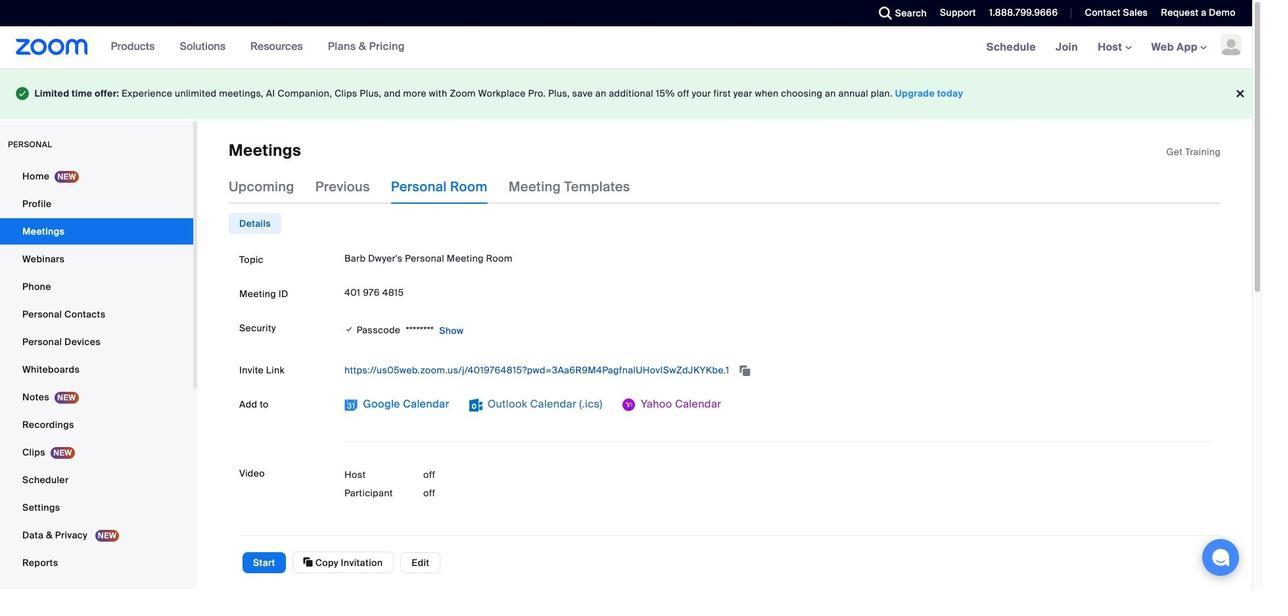 Task type: locate. For each thing, give the bounding box(es) containing it.
product information navigation
[[88, 26, 415, 68]]

add to outlook calendar (.ics) image
[[469, 398, 482, 412]]

personal menu menu
[[0, 163, 193, 577]]

tab list
[[229, 213, 281, 234]]

application
[[1167, 145, 1221, 158]]

type image
[[16, 84, 29, 103]]

footer
[[0, 68, 1252, 119]]

tab
[[229, 213, 281, 234]]

zoom logo image
[[16, 39, 88, 55]]

banner
[[0, 26, 1252, 69]]



Task type: vqa. For each thing, say whether or not it's contained in the screenshot.
the type ICON at the top left
yes



Task type: describe. For each thing, give the bounding box(es) containing it.
checked image
[[344, 323, 354, 336]]

copy image
[[303, 556, 313, 568]]

open chat image
[[1212, 548, 1230, 567]]

add to google calendar image
[[344, 398, 358, 412]]

copy url image
[[738, 366, 752, 376]]

tabs of meeting tab list
[[229, 170, 651, 204]]

meetings navigation
[[977, 26, 1252, 69]]

profile picture image
[[1221, 34, 1242, 55]]

add to yahoo calendar image
[[622, 398, 636, 412]]



